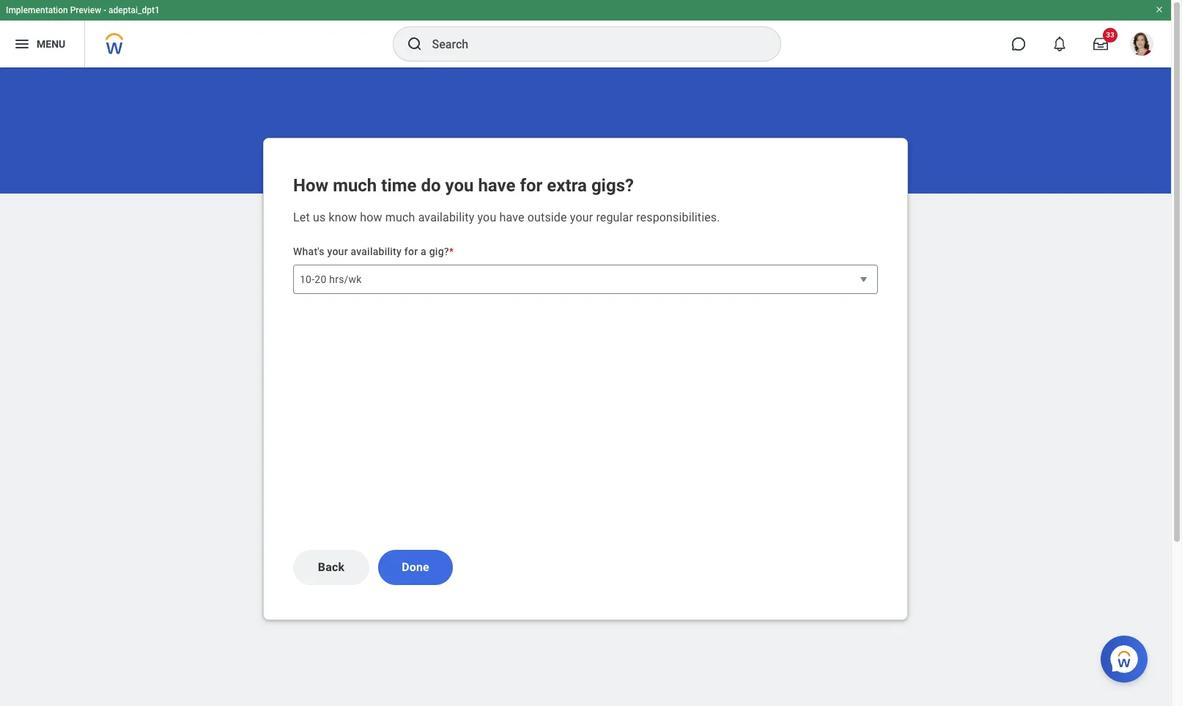 Task type: describe. For each thing, give the bounding box(es) containing it.
how much time do you have for extra gigs?
[[293, 175, 634, 196]]

0 vertical spatial have
[[478, 175, 516, 196]]

how
[[360, 210, 383, 224]]

back
[[318, 560, 345, 574]]

close environment banner image
[[1155, 5, 1164, 14]]

search image
[[406, 35, 423, 53]]

1 vertical spatial your
[[327, 246, 348, 257]]

justify image
[[13, 35, 31, 53]]

a
[[421, 246, 427, 257]]

done
[[402, 560, 430, 574]]

*
[[449, 246, 454, 257]]

menu button
[[0, 21, 84, 67]]

1 vertical spatial have
[[500, 210, 525, 224]]

Search Workday  search field
[[432, 28, 750, 60]]

-
[[103, 5, 106, 15]]

inbox large image
[[1094, 37, 1109, 51]]

1 horizontal spatial much
[[386, 210, 415, 224]]

time
[[381, 175, 417, 196]]

0 horizontal spatial for
[[405, 246, 418, 257]]

let us know how much availability you have outside your regular responsibilities.
[[293, 210, 720, 224]]

adeptai_dpt1
[[109, 5, 160, 15]]

regular
[[596, 210, 633, 224]]

outside
[[528, 210, 567, 224]]

let
[[293, 210, 310, 224]]

0 vertical spatial availability
[[418, 210, 475, 224]]

implementation preview -   adeptai_dpt1
[[6, 5, 160, 15]]

what's
[[293, 246, 325, 257]]

gig?
[[429, 246, 449, 257]]

0 vertical spatial your
[[570, 210, 593, 224]]

gigs?
[[592, 175, 634, 196]]



Task type: vqa. For each thing, say whether or not it's contained in the screenshot.
rightmost availability
yes



Task type: locate. For each thing, give the bounding box(es) containing it.
menu
[[37, 38, 65, 50]]

availability up *
[[418, 210, 475, 224]]

you
[[445, 175, 474, 196], [478, 210, 497, 224]]

responsibilities.
[[637, 210, 720, 224]]

do
[[421, 175, 441, 196]]

1 vertical spatial for
[[405, 246, 418, 257]]

0 horizontal spatial you
[[445, 175, 474, 196]]

1 horizontal spatial for
[[520, 175, 543, 196]]

0 vertical spatial you
[[445, 175, 474, 196]]

33
[[1107, 31, 1115, 39]]

done button
[[378, 550, 453, 585]]

for
[[520, 175, 543, 196], [405, 246, 418, 257]]

notifications large image
[[1053, 37, 1068, 51]]

have left outside
[[500, 210, 525, 224]]

availability down 'how'
[[351, 246, 402, 257]]

what's your availability for a gig? *
[[293, 246, 454, 257]]

0 vertical spatial much
[[333, 175, 377, 196]]

availability
[[418, 210, 475, 224], [351, 246, 402, 257]]

extra
[[547, 175, 587, 196]]

1 vertical spatial you
[[478, 210, 497, 224]]

1 vertical spatial much
[[386, 210, 415, 224]]

preview
[[70, 5, 101, 15]]

know
[[329, 210, 357, 224]]

your left the regular
[[570, 210, 593, 224]]

menu banner
[[0, 0, 1172, 67]]

have
[[478, 175, 516, 196], [500, 210, 525, 224]]

you down how much time do you have for extra gigs?
[[478, 210, 497, 224]]

much right 'how'
[[386, 210, 415, 224]]

profile logan mcneil image
[[1131, 32, 1154, 59]]

1 vertical spatial availability
[[351, 246, 402, 257]]

0 horizontal spatial your
[[327, 246, 348, 257]]

1 horizontal spatial your
[[570, 210, 593, 224]]

1 horizontal spatial availability
[[418, 210, 475, 224]]

how
[[293, 175, 329, 196]]

0 horizontal spatial availability
[[351, 246, 402, 257]]

for left 'a'
[[405, 246, 418, 257]]

us
[[313, 210, 326, 224]]

back button
[[293, 550, 370, 585]]

much up know
[[333, 175, 377, 196]]

your
[[570, 210, 593, 224], [327, 246, 348, 257]]

much
[[333, 175, 377, 196], [386, 210, 415, 224]]

0 vertical spatial for
[[520, 175, 543, 196]]

you right do
[[445, 175, 474, 196]]

have up let us know how much availability you have outside your regular responsibilities.
[[478, 175, 516, 196]]

1 horizontal spatial you
[[478, 210, 497, 224]]

33 button
[[1085, 28, 1118, 60]]

implementation
[[6, 5, 68, 15]]

for up outside
[[520, 175, 543, 196]]

your right what's
[[327, 246, 348, 257]]

0 horizontal spatial much
[[333, 175, 377, 196]]



